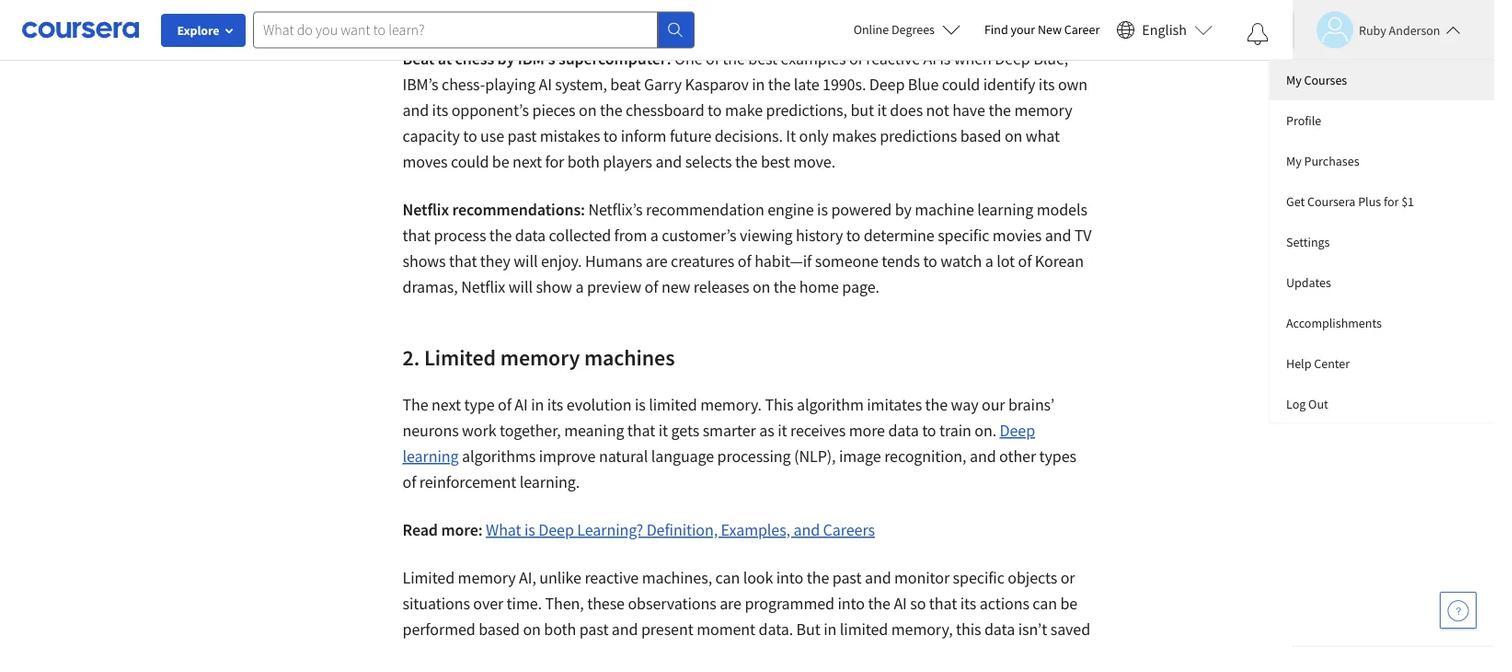 Task type: vqa. For each thing, say whether or not it's contained in the screenshot.
My Courses 'link'
yes



Task type: describe. For each thing, give the bounding box(es) containing it.
machine
[[915, 199, 975, 220]]

learning inside netflix's recommendation engine is powered by machine learning models that process the data collected from a customer's viewing history to determine specific movies and tv shows that they will enjoy. humans are creatures of habit—if someone tends to watch a lot of korean dramas, netflix will show a preview of new releases on the home page.
[[978, 199, 1034, 220]]

smarter
[[703, 420, 756, 441]]

online degrees
[[854, 21, 935, 38]]

tv
[[1075, 225, 1092, 246]]

learn
[[660, 645, 695, 647]]

that up shows
[[403, 225, 431, 246]]

data inside the next type of ai in its evolution is limited memory. this algorithm imitates the way our brains' neurons work together, meaning that it gets smarter as it receives more data to train on.
[[889, 420, 919, 441]]

on.
[[975, 420, 997, 441]]

supercomputer:
[[559, 48, 672, 69]]

meaning inside limited memory ai, unlike reactive machines, can look into the past and monitor specific objects or situations over time. then, these observations are programmed into the ai so that its actions can be performed based on both past and present moment data. but in limited memory, this data isn't saved into the ai's memory as experience to learn from, the way humans might derive meaning from th
[[943, 645, 1003, 647]]

together,
[[500, 420, 561, 441]]

imitates
[[867, 394, 922, 415]]

engine
[[768, 199, 814, 220]]

online
[[854, 21, 889, 38]]

humans
[[585, 251, 643, 271]]

the left late
[[768, 74, 791, 95]]

2 vertical spatial into
[[403, 645, 430, 647]]

players
[[603, 151, 653, 172]]

to up "players"
[[604, 126, 618, 146]]

train
[[940, 420, 972, 441]]

0 vertical spatial limited
[[424, 343, 496, 371]]

language
[[651, 446, 714, 467]]

log out
[[1287, 396, 1329, 412]]

and inside netflix's recommendation engine is powered by machine learning models that process the data collected from a customer's viewing history to determine specific movies and tv shows that they will enjoy. humans are creatures of habit—if someone tends to watch a lot of korean dramas, netflix will show a preview of new releases on the home page.
[[1045, 225, 1072, 246]]

time.
[[507, 593, 542, 614]]

specific inside netflix's recommendation engine is powered by machine learning models that process the data collected from a customer's viewing history to determine specific movies and tv shows that they will enjoy. humans are creatures of habit—if someone tends to watch a lot of korean dramas, netflix will show a preview of new releases on the home page.
[[938, 225, 990, 246]]

unlike
[[540, 567, 582, 588]]

ai inside limited memory ai, unlike reactive machines, can look into the past and monitor specific objects or situations over time. then, these observations are programmed into the ai so that its actions can be performed based on both past and present moment data. but in limited memory, this data isn't saved into the ai's memory as experience to learn from, the way humans might derive meaning from th
[[894, 593, 907, 614]]

memory inside one of the best examples of reactive ai is when deep blue, ibm's chess-playing ai system, beat garry kasparov in the late 1990s. deep blue could identify its own and its opponent's pieces on the chessboard to make predictions, but it does not have the memory capacity to use past mistakes to inform future decisions. it only makes predictions based on what moves could be next for both players and selects the best move.
[[1015, 100, 1073, 120]]

and up "experience"
[[612, 619, 638, 640]]

of left new
[[645, 277, 659, 297]]

help
[[1287, 355, 1312, 372]]

memory,
[[892, 619, 953, 640]]

moves
[[403, 151, 448, 172]]

read more: what is deep learning? definition, examples, and careers
[[403, 520, 875, 540]]

predictions
[[880, 126, 958, 146]]

to left 'use'
[[463, 126, 477, 146]]

inform
[[621, 126, 667, 146]]

What do you want to learn? text field
[[253, 12, 658, 48]]

1 horizontal spatial can
[[1033, 593, 1058, 614]]

explore button
[[161, 14, 246, 47]]

is inside the next type of ai in its evolution is limited memory. this algorithm imitates the way our brains' neurons work together, meaning that it gets smarter as it receives more data to train on.
[[635, 394, 646, 415]]

0 vertical spatial can
[[716, 567, 740, 588]]

career
[[1065, 21, 1100, 38]]

the down the performed
[[433, 645, 456, 647]]

of up 1990s.
[[850, 48, 863, 69]]

what is deep learning? definition, examples, and careers link
[[486, 520, 875, 540]]

help center link
[[1270, 343, 1496, 384]]

find your new career
[[985, 21, 1100, 38]]

make
[[725, 100, 763, 120]]

preview
[[587, 277, 642, 297]]

ai inside the next type of ai in its evolution is limited memory. this algorithm imitates the way our brains' neurons work together, meaning that it gets smarter as it receives more data to train on.
[[515, 394, 528, 415]]

deep learning
[[403, 420, 1036, 467]]

ruby anderson menu
[[1270, 60, 1496, 423]]

to inside the next type of ai in its evolution is limited memory. this algorithm imitates the way our brains' neurons work together, meaning that it gets smarter as it receives more data to train on.
[[923, 420, 937, 441]]

settings link
[[1270, 222, 1496, 262]]

read
[[403, 520, 438, 540]]

determine
[[864, 225, 935, 246]]

in inside the next type of ai in its evolution is limited memory. this algorithm imitates the way our brains' neurons work together, meaning that it gets smarter as it receives more data to train on.
[[531, 394, 544, 415]]

beat
[[611, 74, 641, 95]]

deep inside deep learning
[[1000, 420, 1036, 441]]

that down process
[[449, 251, 477, 271]]

log out button
[[1270, 384, 1496, 423]]

memory up over
[[458, 567, 516, 588]]

both inside one of the best examples of reactive ai is when deep blue, ibm's chess-playing ai system, beat garry kasparov in the late 1990s. deep blue could identify its own and its opponent's pieces on the chessboard to make predictions, but it does not have the memory capacity to use past mistakes to inform future decisions. it only makes predictions based on what moves could be next for both players and selects the best move.
[[568, 151, 600, 172]]

ruby anderson
[[1360, 22, 1441, 38]]

ai up blue
[[924, 48, 937, 69]]

over
[[473, 593, 504, 614]]

out
[[1309, 396, 1329, 412]]

profile link
[[1270, 100, 1496, 141]]

brains'
[[1009, 394, 1055, 415]]

1 vertical spatial a
[[986, 251, 994, 271]]

specific inside limited memory ai, unlike reactive machines, can look into the past and monitor specific objects or situations over time. then, these observations are programmed into the ai so that its actions can be performed based on both past and present moment data. but in limited memory, this data isn't saved into the ai's memory as experience to learn from, the way humans might derive meaning from th
[[953, 567, 1005, 588]]

to up someone
[[847, 225, 861, 246]]

and left careers
[[794, 520, 820, 540]]

ruby
[[1360, 22, 1387, 38]]

look
[[744, 567, 774, 588]]

mistakes
[[540, 126, 601, 146]]

someone
[[815, 251, 879, 271]]

identify
[[984, 74, 1036, 95]]

as inside the next type of ai in its evolution is limited memory. this algorithm imitates the way our brains' neurons work together, meaning that it gets smarter as it receives more data to train on.
[[760, 420, 775, 441]]

beat
[[403, 48, 435, 69]]

meaning inside the next type of ai in its evolution is limited memory. this algorithm imitates the way our brains' neurons work together, meaning that it gets smarter as it receives more data to train on.
[[564, 420, 624, 441]]

to inside limited memory ai, unlike reactive machines, can look into the past and monitor specific objects or situations over time. then, these observations are programmed into the ai so that its actions can be performed based on both past and present moment data. but in limited memory, this data isn't saved into the ai's memory as experience to learn from, the way humans might derive meaning from th
[[643, 645, 657, 647]]

limited inside limited memory ai, unlike reactive machines, can look into the past and monitor specific objects or situations over time. then, these observations are programmed into the ai so that its actions can be performed based on both past and present moment data. but in limited memory, this data isn't saved into the ai's memory as experience to learn from, the way humans might derive meaning from th
[[840, 619, 889, 640]]

2 vertical spatial past
[[580, 619, 609, 640]]

based inside one of the best examples of reactive ai is when deep blue, ibm's chess-playing ai system, beat garry kasparov in the late 1990s. deep blue could identify its own and its opponent's pieces on the chessboard to make predictions, but it does not have the memory capacity to use past mistakes to inform future decisions. it only makes predictions based on what moves could be next for both players and selects the best move.
[[961, 126, 1002, 146]]

does
[[890, 100, 923, 120]]

0 vertical spatial into
[[777, 567, 804, 588]]

limited inside limited memory ai, unlike reactive machines, can look into the past and monitor specific objects or situations over time. then, these observations are programmed into the ai so that its actions can be performed based on both past and present moment data. but in limited memory, this data isn't saved into the ai's memory as experience to learn from, the way humans might derive meaning from th
[[403, 567, 455, 588]]

of down viewing
[[738, 251, 752, 271]]

one
[[675, 48, 703, 69]]

watch
[[941, 251, 982, 271]]

get
[[1287, 193, 1306, 210]]

way inside limited memory ai, unlike reactive machines, can look into the past and monitor specific objects or situations over time. then, these observations are programmed into the ai so that its actions can be performed based on both past and present moment data. but in limited memory, this data isn't saved into the ai's memory as experience to learn from, the way humans might derive meaning from th
[[764, 645, 792, 647]]

and left the monitor
[[865, 567, 892, 588]]

0 vertical spatial best
[[749, 48, 778, 69]]

in inside limited memory ai, unlike reactive machines, can look into the past and monitor specific objects or situations over time. then, these observations are programmed into the ai so that its actions can be performed based on both past and present moment data. but in limited memory, this data isn't saved into the ai's memory as experience to learn from, the way humans might derive meaning from th
[[824, 619, 837, 640]]

0 horizontal spatial by
[[498, 48, 515, 69]]

programmed
[[745, 593, 835, 614]]

the left so
[[868, 593, 891, 614]]

to down kasparov
[[708, 100, 722, 120]]

2. limited memory machines
[[403, 343, 675, 371]]

the down netflix recommendations:
[[490, 225, 512, 246]]

my purchases link
[[1270, 141, 1496, 181]]

accomplishments
[[1287, 315, 1383, 331]]

but
[[797, 619, 821, 640]]

when
[[954, 48, 992, 69]]

the down identify
[[989, 100, 1012, 120]]

next inside the next type of ai in its evolution is limited memory. this algorithm imitates the way our brains' neurons work together, meaning that it gets smarter as it receives more data to train on.
[[432, 394, 461, 415]]

evolution
[[567, 394, 632, 415]]

from inside netflix's recommendation engine is powered by machine learning models that process the data collected from a customer's viewing history to determine specific movies and tv shows that they will enjoy. humans are creatures of habit—if someone tends to watch a lot of korean dramas, netflix will show a preview of new releases on the home page.
[[615, 225, 647, 246]]

more:
[[441, 520, 483, 540]]

explore
[[177, 22, 220, 39]]

the down beat
[[600, 100, 623, 120]]

its left own
[[1039, 74, 1055, 95]]

of right one
[[706, 48, 720, 69]]

have
[[953, 100, 986, 120]]

or
[[1061, 567, 1076, 588]]

courses
[[1305, 72, 1348, 88]]

future
[[670, 126, 712, 146]]

improve
[[539, 446, 596, 467]]

the
[[403, 394, 429, 415]]

recognition,
[[885, 446, 967, 467]]

1 vertical spatial best
[[761, 151, 790, 172]]

algorithm
[[797, 394, 864, 415]]

1 horizontal spatial ibm's
[[518, 48, 556, 69]]

ai down beat at chess by ibm's supercomputer: in the top left of the page
[[539, 74, 552, 95]]

these
[[587, 593, 625, 614]]

log
[[1287, 396, 1307, 412]]

for inside one of the best examples of reactive ai is when deep blue, ibm's chess-playing ai system, beat garry kasparov in the late 1990s. deep blue could identify its own and its opponent's pieces on the chessboard to make predictions, but it does not have the memory capacity to use past mistakes to inform future decisions. it only makes predictions based on what moves could be next for both players and selects the best move.
[[545, 151, 565, 172]]

types
[[1040, 446, 1077, 467]]

it inside one of the best examples of reactive ai is when deep blue, ibm's chess-playing ai system, beat garry kasparov in the late 1990s. deep blue could identify its own and its opponent's pieces on the chessboard to make predictions, but it does not have the memory capacity to use past mistakes to inform future decisions. it only makes predictions based on what moves could be next for both players and selects the best move.
[[878, 100, 887, 120]]

profile
[[1287, 112, 1322, 129]]

receives
[[791, 420, 846, 441]]

powered
[[832, 199, 892, 220]]

ai's
[[459, 645, 482, 647]]

its inside limited memory ai, unlike reactive machines, can look into the past and monitor specific objects or situations over time. then, these observations are programmed into the ai so that its actions can be performed based on both past and present moment data. but in limited memory, this data isn't saved into the ai's memory as experience to learn from, the way humans might derive meaning from th
[[961, 593, 977, 614]]

models
[[1037, 199, 1088, 220]]

way inside the next type of ai in its evolution is limited memory. this algorithm imitates the way our brains' neurons work together, meaning that it gets smarter as it receives more data to train on.
[[951, 394, 979, 415]]



Task type: locate. For each thing, give the bounding box(es) containing it.
as inside limited memory ai, unlike reactive machines, can look into the past and monitor specific objects or situations over time. then, these observations are programmed into the ai so that its actions can be performed based on both past and present moment data. but in limited memory, this data isn't saved into the ai's memory as experience to learn from, the way humans might derive meaning from th
[[547, 645, 562, 647]]

releases
[[694, 277, 750, 297]]

blue
[[908, 74, 939, 95]]

processing
[[718, 446, 791, 467]]

0 vertical spatial by
[[498, 48, 515, 69]]

and down on.
[[970, 446, 997, 467]]

its
[[1039, 74, 1055, 95], [432, 100, 448, 120], [547, 394, 564, 415], [961, 593, 977, 614]]

both down then, on the bottom left of page
[[544, 619, 576, 640]]

1 vertical spatial for
[[1384, 193, 1400, 210]]

can
[[716, 567, 740, 588], [1033, 593, 1058, 614]]

1 vertical spatial both
[[544, 619, 576, 640]]

1 vertical spatial past
[[833, 567, 862, 588]]

the
[[723, 48, 745, 69], [768, 74, 791, 95], [600, 100, 623, 120], [989, 100, 1012, 120], [735, 151, 758, 172], [490, 225, 512, 246], [774, 277, 797, 297], [926, 394, 948, 415], [807, 567, 830, 588], [868, 593, 891, 614], [433, 645, 456, 647], [738, 645, 761, 647]]

in up together,
[[531, 394, 544, 415]]

in up humans
[[824, 619, 837, 640]]

from inside limited memory ai, unlike reactive machines, can look into the past and monitor specific objects or situations over time. then, these observations are programmed into the ai so that its actions can be performed based on both past and present moment data. but in limited memory, this data isn't saved into the ai's memory as experience to learn from, the way humans might derive meaning from th
[[1006, 645, 1039, 647]]

0 vertical spatial from
[[615, 225, 647, 246]]

for down mistakes
[[545, 151, 565, 172]]

only
[[799, 126, 829, 146]]

it
[[786, 126, 796, 146]]

0 vertical spatial netflix
[[403, 199, 449, 220]]

1 horizontal spatial past
[[580, 619, 609, 640]]

help center image
[[1448, 599, 1470, 621]]

1 vertical spatial by
[[895, 199, 912, 220]]

of
[[706, 48, 720, 69], [850, 48, 863, 69], [738, 251, 752, 271], [1019, 251, 1032, 271], [645, 277, 659, 297], [498, 394, 512, 415], [403, 472, 416, 492]]

0 vertical spatial are
[[646, 251, 668, 271]]

our
[[982, 394, 1006, 415]]

learning down neurons
[[403, 446, 459, 467]]

present
[[642, 619, 694, 640]]

1 horizontal spatial based
[[961, 126, 1002, 146]]

to right tends at top right
[[924, 251, 938, 271]]

limited inside the next type of ai in its evolution is limited memory. this algorithm imitates the way our brains' neurons work together, meaning that it gets smarter as it receives more data to train on.
[[649, 394, 698, 415]]

0 vertical spatial past
[[508, 126, 537, 146]]

from,
[[698, 645, 735, 647]]

both inside limited memory ai, unlike reactive machines, can look into the past and monitor specific objects or situations over time. then, these observations are programmed into the ai so that its actions can be performed based on both past and present moment data. but in limited memory, this data isn't saved into the ai's memory as experience to learn from, the way humans might derive meaning from th
[[544, 619, 576, 640]]

0 vertical spatial way
[[951, 394, 979, 415]]

by up playing
[[498, 48, 515, 69]]

1 vertical spatial can
[[1033, 593, 1058, 614]]

2 vertical spatial a
[[576, 277, 584, 297]]

past inside one of the best examples of reactive ai is when deep blue, ibm's chess-playing ai system, beat garry kasparov in the late 1990s. deep blue could identify its own and its opponent's pieces on the chessboard to make predictions, but it does not have the memory capacity to use past mistakes to inform future decisions. it only makes predictions based on what moves could be next for both players and selects the best move.
[[508, 126, 537, 146]]

2 horizontal spatial past
[[833, 567, 862, 588]]

the next type of ai in its evolution is limited memory. this algorithm imitates the way our brains' neurons work together, meaning that it gets smarter as it receives more data to train on.
[[403, 394, 1055, 441]]

None search field
[[253, 12, 695, 48]]

way up the train
[[951, 394, 979, 415]]

work
[[462, 420, 497, 441]]

2 vertical spatial data
[[985, 619, 1016, 640]]

0 horizontal spatial it
[[659, 420, 668, 441]]

system,
[[555, 74, 607, 95]]

experience
[[565, 645, 639, 647]]

data.
[[759, 619, 794, 640]]

on inside netflix's recommendation engine is powered by machine learning models that process the data collected from a customer's viewing history to determine specific movies and tv shows that they will enjoy. humans are creatures of habit—if someone tends to watch a lot of korean dramas, netflix will show a preview of new releases on the home page.
[[753, 277, 771, 297]]

deep up does
[[870, 74, 905, 95]]

netflix up process
[[403, 199, 449, 220]]

0 horizontal spatial be
[[492, 151, 510, 172]]

0 vertical spatial learning
[[978, 199, 1034, 220]]

1 horizontal spatial for
[[1384, 193, 1400, 210]]

0 vertical spatial based
[[961, 126, 1002, 146]]

1 vertical spatial my
[[1287, 153, 1302, 169]]

learning up movies
[[978, 199, 1034, 220]]

the down habit—if on the top right of the page
[[774, 277, 797, 297]]

humans
[[795, 645, 850, 647]]

chessboard
[[626, 100, 705, 120]]

by up determine
[[895, 199, 912, 220]]

not
[[927, 100, 950, 120]]

into down the performed
[[403, 645, 430, 647]]

0 horizontal spatial as
[[547, 645, 562, 647]]

is right evolution
[[635, 394, 646, 415]]

1 horizontal spatial reactive
[[866, 48, 921, 69]]

0 vertical spatial will
[[514, 251, 538, 271]]

will right they
[[514, 251, 538, 271]]

as down then, on the bottom left of page
[[547, 645, 562, 647]]

on down time.
[[523, 619, 541, 640]]

machines,
[[642, 567, 713, 588]]

online degrees button
[[839, 9, 976, 50]]

past down careers
[[833, 567, 862, 588]]

from down isn't
[[1006, 645, 1039, 647]]

tends
[[882, 251, 920, 271]]

shows
[[403, 251, 446, 271]]

1 horizontal spatial a
[[651, 225, 659, 246]]

reactive down the online degrees
[[866, 48, 921, 69]]

1 horizontal spatial next
[[513, 151, 542, 172]]

type
[[464, 394, 495, 415]]

settings
[[1287, 234, 1331, 250]]

is right the what
[[525, 520, 536, 540]]

recommendations:
[[452, 199, 585, 220]]

0 horizontal spatial data
[[515, 225, 546, 246]]

0 horizontal spatial from
[[615, 225, 647, 246]]

the up programmed
[[807, 567, 830, 588]]

1 horizontal spatial meaning
[[943, 645, 1003, 647]]

could
[[942, 74, 981, 95], [451, 151, 489, 172]]

it down this
[[778, 420, 788, 441]]

1 vertical spatial specific
[[953, 567, 1005, 588]]

are up moment
[[720, 593, 742, 614]]

capacity
[[403, 126, 460, 146]]

limited up situations
[[403, 567, 455, 588]]

get coursera plus for $1 link
[[1270, 181, 1496, 222]]

1 horizontal spatial limited
[[840, 619, 889, 640]]

0 horizontal spatial are
[[646, 251, 668, 271]]

coursera image
[[22, 15, 139, 44]]

limited
[[649, 394, 698, 415], [840, 619, 889, 640]]

of inside algorithms improve natural language processing (nlp), image recognition, and other types of reinforcement learning.
[[403, 472, 416, 492]]

that inside limited memory ai, unlike reactive machines, can look into the past and monitor specific objects or situations over time. then, these observations are programmed into the ai so that its actions can be performed based on both past and present moment data. but in limited memory, this data isn't saved into the ai's memory as experience to learn from, the way humans might derive meaning from th
[[930, 593, 958, 614]]

1 vertical spatial as
[[547, 645, 562, 647]]

ibm's up playing
[[518, 48, 556, 69]]

decisions.
[[715, 126, 783, 146]]

0 vertical spatial limited
[[649, 394, 698, 415]]

netflix recommendations:
[[403, 199, 589, 220]]

in inside one of the best examples of reactive ai is when deep blue, ibm's chess-playing ai system, beat garry kasparov in the late 1990s. deep blue could identify its own and its opponent's pieces on the chessboard to make predictions, but it does not have the memory capacity to use past mistakes to inform future decisions. it only makes predictions based on what moves could be next for both players and selects the best move.
[[752, 74, 765, 95]]

1 vertical spatial into
[[838, 593, 865, 614]]

my left courses
[[1287, 72, 1302, 88]]

0 vertical spatial could
[[942, 74, 981, 95]]

your
[[1011, 21, 1036, 38]]

0 horizontal spatial based
[[479, 619, 520, 640]]

it right but
[[878, 100, 887, 120]]

1 horizontal spatial into
[[777, 567, 804, 588]]

0 horizontal spatial way
[[764, 645, 792, 647]]

next up recommendations:
[[513, 151, 542, 172]]

1 vertical spatial learning
[[403, 446, 459, 467]]

from down the netflix's
[[615, 225, 647, 246]]

1 vertical spatial meaning
[[943, 645, 1003, 647]]

anderson
[[1390, 22, 1441, 38]]

as
[[760, 420, 775, 441], [547, 645, 562, 647]]

1 vertical spatial based
[[479, 619, 520, 640]]

1 vertical spatial could
[[451, 151, 489, 172]]

of up read
[[403, 472, 416, 492]]

and up capacity
[[403, 100, 429, 120]]

a left customer's
[[651, 225, 659, 246]]

0 horizontal spatial in
[[531, 394, 544, 415]]

my for my courses
[[1287, 72, 1302, 88]]

both down mistakes
[[568, 151, 600, 172]]

data inside netflix's recommendation engine is powered by machine learning models that process the data collected from a customer's viewing history to determine specific movies and tv shows that they will enjoy. humans are creatures of habit—if someone tends to watch a lot of korean dramas, netflix will show a preview of new releases on the home page.
[[515, 225, 546, 246]]

2 horizontal spatial it
[[878, 100, 887, 120]]

isn't
[[1019, 619, 1048, 640]]

its inside the next type of ai in its evolution is limited memory. this algorithm imitates the way our brains' neurons work together, meaning that it gets smarter as it receives more data to train on.
[[547, 394, 564, 415]]

1 vertical spatial will
[[509, 277, 533, 297]]

0 vertical spatial specific
[[938, 225, 990, 246]]

be down 'use'
[[492, 151, 510, 172]]

memory up what on the top right of the page
[[1015, 100, 1073, 120]]

1 vertical spatial in
[[531, 394, 544, 415]]

1 horizontal spatial by
[[895, 199, 912, 220]]

1 vertical spatial be
[[1061, 593, 1078, 614]]

as down this
[[760, 420, 775, 441]]

new
[[662, 277, 691, 297]]

that right so
[[930, 593, 958, 614]]

the inside the next type of ai in its evolution is limited memory. this algorithm imitates the way our brains' neurons work together, meaning that it gets smarter as it receives more data to train on.
[[926, 394, 948, 415]]

1 horizontal spatial netflix
[[461, 277, 506, 297]]

plus
[[1359, 193, 1382, 210]]

0 horizontal spatial can
[[716, 567, 740, 588]]

0 vertical spatial ibm's
[[518, 48, 556, 69]]

memory.
[[701, 394, 762, 415]]

best left examples at the top of page
[[749, 48, 778, 69]]

playing
[[485, 74, 536, 95]]

next inside one of the best examples of reactive ai is when deep blue, ibm's chess-playing ai system, beat garry kasparov in the late 1990s. deep blue could identify its own and its opponent's pieces on the chessboard to make predictions, but it does not have the memory capacity to use past mistakes to inform future decisions. it only makes predictions based on what moves could be next for both players and selects the best move.
[[513, 151, 542, 172]]

ai left so
[[894, 593, 907, 614]]

past up "experience"
[[580, 619, 609, 640]]

its up capacity
[[432, 100, 448, 120]]

that inside the next type of ai in its evolution is limited memory. this algorithm imitates the way our brains' neurons work together, meaning that it gets smarter as it receives more data to train on.
[[628, 420, 656, 441]]

2 my from the top
[[1287, 153, 1302, 169]]

2 horizontal spatial in
[[824, 619, 837, 640]]

observations
[[628, 593, 717, 614]]

it left gets at the bottom of page
[[659, 420, 668, 441]]

1 vertical spatial way
[[764, 645, 792, 647]]

are inside netflix's recommendation engine is powered by machine learning models that process the data collected from a customer's viewing history to determine specific movies and tv shows that they will enjoy. humans are creatures of habit—if someone tends to watch a lot of korean dramas, netflix will show a preview of new releases on the home page.
[[646, 251, 668, 271]]

best down it
[[761, 151, 790, 172]]

0 horizontal spatial past
[[508, 126, 537, 146]]

is inside netflix's recommendation engine is powered by machine learning models that process the data collected from a customer's viewing history to determine specific movies and tv shows that they will enjoy. humans are creatures of habit—if someone tends to watch a lot of korean dramas, netflix will show a preview of new releases on the home page.
[[818, 199, 828, 220]]

1 horizontal spatial could
[[942, 74, 981, 95]]

data inside limited memory ai, unlike reactive machines, can look into the past and monitor specific objects or situations over time. then, these observations are programmed into the ai so that its actions can be performed based on both past and present moment data. but in limited memory, this data isn't saved into the ai's memory as experience to learn from, the way humans might derive meaning from th
[[985, 619, 1016, 640]]

find your new career link
[[976, 18, 1110, 41]]

opponent's
[[452, 100, 529, 120]]

enjoy.
[[541, 251, 582, 271]]

on down habit—if on the top right of the page
[[753, 277, 771, 297]]

pieces
[[533, 100, 576, 120]]

1 vertical spatial data
[[889, 420, 919, 441]]

is
[[940, 48, 951, 69], [818, 199, 828, 220], [635, 394, 646, 415], [525, 520, 536, 540]]

center
[[1315, 355, 1351, 372]]

data down actions
[[985, 619, 1016, 640]]

netflix down they
[[461, 277, 506, 297]]

on inside limited memory ai, unlike reactive machines, can look into the past and monitor specific objects or situations over time. then, these observations are programmed into the ai so that its actions can be performed based on both past and present moment data. but in limited memory, this data isn't saved into the ai's memory as experience to learn from, the way humans might derive meaning from th
[[523, 619, 541, 640]]

deep up the unlike
[[539, 520, 574, 540]]

for left $1
[[1384, 193, 1400, 210]]

this
[[765, 394, 794, 415]]

meaning down this at the right bottom of page
[[943, 645, 1003, 647]]

its up together,
[[547, 394, 564, 415]]

1 my from the top
[[1287, 72, 1302, 88]]

based
[[961, 126, 1002, 146], [479, 619, 520, 640]]

creatures
[[671, 251, 735, 271]]

kasparov
[[685, 74, 749, 95]]

limited right 2.
[[424, 343, 496, 371]]

for
[[545, 151, 565, 172], [1384, 193, 1400, 210]]

2 horizontal spatial into
[[838, 593, 865, 614]]

careers
[[824, 520, 875, 540]]

learning.
[[520, 472, 580, 492]]

1 vertical spatial from
[[1006, 645, 1039, 647]]

that up the natural
[[628, 420, 656, 441]]

1 horizontal spatial in
[[752, 74, 765, 95]]

this
[[956, 619, 982, 640]]

habit—if
[[755, 251, 812, 271]]

movies
[[993, 225, 1042, 246]]

1 horizontal spatial be
[[1061, 593, 1078, 614]]

0 horizontal spatial for
[[545, 151, 565, 172]]

situations
[[403, 593, 470, 614]]

reactive up these
[[585, 567, 639, 588]]

the down moment
[[738, 645, 761, 647]]

my for my purchases
[[1287, 153, 1302, 169]]

be inside limited memory ai, unlike reactive machines, can look into the past and monitor specific objects or situations over time. then, these observations are programmed into the ai so that its actions can be performed based on both past and present moment data. but in limited memory, this data isn't saved into the ai's memory as experience to learn from, the way humans might derive meaning from th
[[1061, 593, 1078, 614]]

my courses link
[[1270, 60, 1496, 100]]

reinforcement
[[420, 472, 517, 492]]

0 horizontal spatial a
[[576, 277, 584, 297]]

it
[[878, 100, 887, 120], [659, 420, 668, 441], [778, 420, 788, 441]]

2 vertical spatial in
[[824, 619, 837, 640]]

deep up identify
[[995, 48, 1031, 69]]

of right lot
[[1019, 251, 1032, 271]]

are inside limited memory ai, unlike reactive machines, can look into the past and monitor specific objects or situations over time. then, these observations are programmed into the ai so that its actions can be performed based on both past and present moment data. but in limited memory, this data isn't saved into the ai's memory as experience to learn from, the way humans might derive meaning from th
[[720, 593, 742, 614]]

my left purchases
[[1287, 153, 1302, 169]]

1 horizontal spatial from
[[1006, 645, 1039, 647]]

learning?
[[577, 520, 644, 540]]

netflix inside netflix's recommendation engine is powered by machine learning models that process the data collected from a customer's viewing history to determine specific movies and tv shows that they will enjoy. humans are creatures of habit—if someone tends to watch a lot of korean dramas, netflix will show a preview of new releases on the home page.
[[461, 277, 506, 297]]

can left look
[[716, 567, 740, 588]]

is inside one of the best examples of reactive ai is when deep blue, ibm's chess-playing ai system, beat garry kasparov in the late 1990s. deep blue could identify its own and its opponent's pieces on the chessboard to make predictions, but it does not have the memory capacity to use past mistakes to inform future decisions. it only makes predictions based on what moves could be next for both players and selects the best move.
[[940, 48, 951, 69]]

past
[[508, 126, 537, 146], [833, 567, 862, 588], [580, 619, 609, 640]]

next
[[513, 151, 542, 172], [432, 394, 461, 415]]

1 vertical spatial reactive
[[585, 567, 639, 588]]

ibm's inside one of the best examples of reactive ai is when deep blue, ibm's chess-playing ai system, beat garry kasparov in the late 1990s. deep blue could identify its own and its opponent's pieces on the chessboard to make predictions, but it does not have the memory capacity to use past mistakes to inform future decisions. it only makes predictions based on what moves could be next for both players and selects the best move.
[[403, 74, 439, 95]]

0 horizontal spatial could
[[451, 151, 489, 172]]

that
[[403, 225, 431, 246], [449, 251, 477, 271], [628, 420, 656, 441], [930, 593, 958, 614]]

way down data.
[[764, 645, 792, 647]]

0 horizontal spatial netflix
[[403, 199, 449, 220]]

on down system,
[[579, 100, 597, 120]]

based inside limited memory ai, unlike reactive machines, can look into the past and monitor specific objects or situations over time. then, these observations are programmed into the ai so that its actions can be performed based on both past and present moment data. but in limited memory, this data isn't saved into the ai's memory as experience to learn from, the way humans might derive meaning from th
[[479, 619, 520, 640]]

by inside netflix's recommendation engine is powered by machine learning models that process the data collected from a customer's viewing history to determine specific movies and tv shows that they will enjoy. humans are creatures of habit—if someone tends to watch a lot of korean dramas, netflix will show a preview of new releases on the home page.
[[895, 199, 912, 220]]

and down future
[[656, 151, 682, 172]]

0 vertical spatial my
[[1287, 72, 1302, 88]]

0 vertical spatial next
[[513, 151, 542, 172]]

2 horizontal spatial a
[[986, 251, 994, 271]]

viewing
[[740, 225, 793, 246]]

collected
[[549, 225, 611, 246]]

based down over
[[479, 619, 520, 640]]

to down "present"
[[643, 645, 657, 647]]

1 horizontal spatial it
[[778, 420, 788, 441]]

neurons
[[403, 420, 459, 441]]

be inside one of the best examples of reactive ai is when deep blue, ibm's chess-playing ai system, beat garry kasparov in the late 1990s. deep blue could identify its own and its opponent's pieces on the chessboard to make predictions, but it does not have the memory capacity to use past mistakes to inform future decisions. it only makes predictions based on what moves could be next for both players and selects the best move.
[[492, 151, 510, 172]]

1 horizontal spatial data
[[889, 420, 919, 441]]

a left lot
[[986, 251, 994, 271]]

show notifications image
[[1247, 23, 1269, 45]]

1 vertical spatial ibm's
[[403, 74, 439, 95]]

makes
[[832, 126, 877, 146]]

will
[[514, 251, 538, 271], [509, 277, 533, 297]]

the down decisions.
[[735, 151, 758, 172]]

based down "have"
[[961, 126, 1002, 146]]

my purchases
[[1287, 153, 1360, 169]]

memory down time.
[[485, 645, 543, 647]]

1 vertical spatial next
[[432, 394, 461, 415]]

0 horizontal spatial ibm's
[[403, 74, 439, 95]]

0 horizontal spatial learning
[[403, 446, 459, 467]]

into up programmed
[[777, 567, 804, 588]]

0 horizontal spatial into
[[403, 645, 430, 647]]

move.
[[794, 151, 836, 172]]

be down or
[[1061, 593, 1078, 614]]

meaning down evolution
[[564, 420, 624, 441]]

predictions,
[[766, 100, 848, 120]]

in up "make"
[[752, 74, 765, 95]]

on left what on the top right of the page
[[1005, 126, 1023, 146]]

reactive inside limited memory ai, unlike reactive machines, can look into the past and monitor specific objects or situations over time. then, these observations are programmed into the ai so that its actions can be performed based on both past and present moment data. but in limited memory, this data isn't saved into the ai's memory as experience to learn from, the way humans might derive meaning from th
[[585, 567, 639, 588]]

0 horizontal spatial reactive
[[585, 567, 639, 588]]

0 vertical spatial a
[[651, 225, 659, 246]]

data down imitates
[[889, 420, 919, 441]]

1 horizontal spatial learning
[[978, 199, 1034, 220]]

use
[[481, 126, 505, 146]]

ibm's down beat on the top left
[[403, 74, 439, 95]]

0 vertical spatial as
[[760, 420, 775, 441]]

1 vertical spatial limited
[[840, 619, 889, 640]]

will left show
[[509, 277, 533, 297]]

data down recommendations:
[[515, 225, 546, 246]]

0 horizontal spatial meaning
[[564, 420, 624, 441]]

of inside the next type of ai in its evolution is limited memory. this algorithm imitates the way our brains' neurons work together, meaning that it gets smarter as it receives more data to train on.
[[498, 394, 512, 415]]

and inside algorithms improve natural language processing (nlp), image recognition, and other types of reinforcement learning.
[[970, 446, 997, 467]]

my courses
[[1287, 72, 1348, 88]]

examples
[[781, 48, 846, 69]]

memory down show
[[501, 343, 580, 371]]

specific up watch
[[938, 225, 990, 246]]

my
[[1287, 72, 1302, 88], [1287, 153, 1302, 169]]

could down 'use'
[[451, 151, 489, 172]]

1 horizontal spatial as
[[760, 420, 775, 441]]

updates link
[[1270, 262, 1496, 303]]

its up this at the right bottom of page
[[961, 593, 977, 614]]

0 vertical spatial meaning
[[564, 420, 624, 441]]

0 horizontal spatial next
[[432, 394, 461, 415]]

into up might
[[838, 593, 865, 614]]

1 vertical spatial are
[[720, 593, 742, 614]]

netflix's recommendation engine is powered by machine learning models that process the data collected from a customer's viewing history to determine specific movies and tv shows that they will enjoy. humans are creatures of habit—if someone tends to watch a lot of korean dramas, netflix will show a preview of new releases on the home page.
[[403, 199, 1092, 297]]

for inside 'ruby anderson' 'menu'
[[1384, 193, 1400, 210]]

ruby anderson button
[[1293, 12, 1461, 48]]

0 vertical spatial be
[[492, 151, 510, 172]]

the up kasparov
[[723, 48, 745, 69]]

1 vertical spatial limited
[[403, 567, 455, 588]]

learning inside deep learning
[[403, 446, 459, 467]]

0 horizontal spatial limited
[[649, 394, 698, 415]]

gets
[[672, 420, 700, 441]]

reactive inside one of the best examples of reactive ai is when deep blue, ibm's chess-playing ai system, beat garry kasparov in the late 1990s. deep blue could identify its own and its opponent's pieces on the chessboard to make predictions, but it does not have the memory capacity to use past mistakes to inform future decisions. it only makes predictions based on what moves could be next for both players and selects the best move.
[[866, 48, 921, 69]]

specific up actions
[[953, 567, 1005, 588]]

0 vertical spatial for
[[545, 151, 565, 172]]



